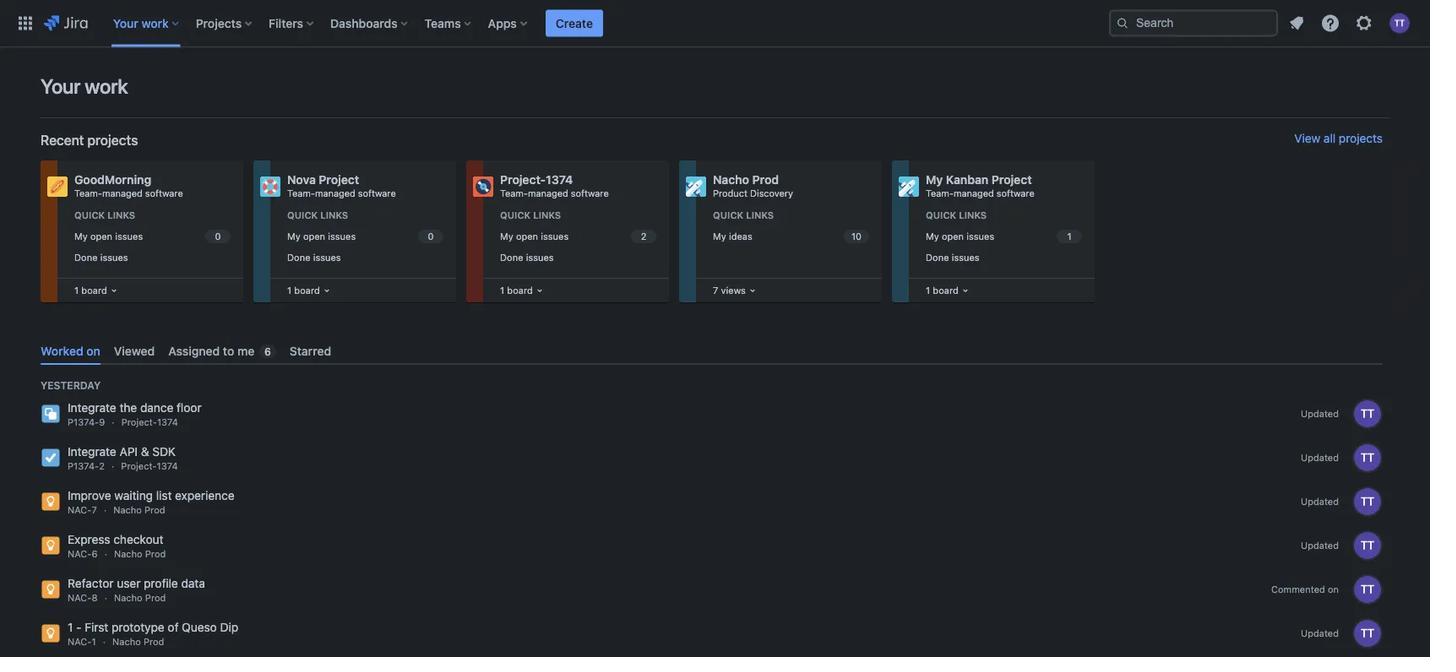 Task type: locate. For each thing, give the bounding box(es) containing it.
your work left projects
[[113, 16, 169, 30]]

terry turtle image for integrate api & sdk
[[1355, 445, 1382, 472]]

nac- down express
[[68, 549, 92, 560]]

team- inside goodmorning team-managed software
[[74, 188, 102, 199]]

1 terry turtle image from the top
[[1355, 401, 1382, 428]]

nac- inside the improve waiting list experience nac-7 · nacho prod
[[68, 505, 92, 516]]

my open issues
[[74, 231, 143, 242], [287, 231, 356, 242], [500, 231, 569, 242], [926, 231, 995, 242]]

my down nova
[[287, 231, 301, 242]]

product
[[713, 188, 748, 199]]

3 my open issues link from the left
[[497, 227, 659, 246]]

2 my open issues link from the left
[[284, 227, 446, 246]]

4 links from the left
[[746, 210, 774, 221]]

1 horizontal spatial projects
[[1339, 131, 1383, 145]]

board for kanban
[[933, 285, 959, 296]]

2 terry turtle image from the top
[[1355, 533, 1382, 560]]

4 software from the left
[[997, 188, 1035, 199]]

3 managed from the left
[[528, 188, 568, 199]]

terry turtle image for refactor user profile data
[[1355, 577, 1382, 604]]

done down project-1374 team-managed software
[[500, 252, 523, 263]]

prod down the 'profile'
[[145, 593, 166, 604]]

2 horizontal spatial board image
[[533, 284, 547, 297]]

3 nac- from the top
[[68, 593, 92, 604]]

nacho down user
[[114, 593, 143, 604]]

1 horizontal spatial 1 board button
[[497, 280, 547, 302]]

software
[[145, 188, 183, 199], [358, 188, 396, 199], [571, 188, 609, 199], [997, 188, 1035, 199]]

done issues down my kanban project team-managed software
[[926, 252, 980, 263]]

integrate up 2
[[68, 445, 116, 459]]

0 vertical spatial work
[[142, 16, 169, 30]]

settings image
[[1355, 13, 1375, 33]]

4 updated from the top
[[1301, 541, 1339, 552]]

1374 for integrate the dance floor
[[157, 417, 178, 428]]

quick links down goodmorning
[[74, 210, 135, 221]]

links
[[107, 210, 135, 221], [320, 210, 348, 221], [533, 210, 561, 221], [746, 210, 774, 221], [959, 210, 987, 221]]

on right worked
[[86, 344, 100, 358]]

done issues link down nova project team-managed software
[[284, 248, 446, 267]]

1 board button for kanban
[[923, 280, 972, 302]]

appswitcher icon image
[[15, 13, 35, 33]]

my open issues link for nova project
[[284, 227, 446, 246]]

2 open from the left
[[303, 231, 325, 242]]

project right nova
[[319, 173, 359, 187]]

0 vertical spatial project-
[[500, 173, 546, 187]]

p1374- inside integrate api & sdk p1374-2 · project-1374
[[68, 461, 99, 472]]

open
[[90, 231, 112, 242], [303, 231, 325, 242], [516, 231, 538, 242], [942, 231, 964, 242]]

6 right me
[[264, 346, 271, 357]]

1 horizontal spatial project
[[992, 173, 1032, 187]]

nacho up product
[[713, 173, 750, 187]]

done down the kanban at the top right of the page
[[926, 252, 949, 263]]

on
[[86, 344, 100, 358], [1328, 585, 1339, 596]]

2 1 board from the left
[[287, 285, 320, 296]]

2 quick from the left
[[287, 210, 318, 221]]

my open issues link down goodmorning team-managed software
[[71, 227, 233, 246]]

your work
[[113, 16, 169, 30], [41, 74, 128, 98]]

my open issues down goodmorning team-managed software
[[74, 231, 143, 242]]

p1374- inside integrate the dance floor p1374-9 · project-1374
[[68, 417, 99, 428]]

4 board from the left
[[933, 285, 959, 296]]

0 horizontal spatial work
[[85, 74, 128, 98]]

board image inside popup button
[[107, 284, 121, 297]]

quick down nova
[[287, 210, 318, 221]]

1 software from the left
[[145, 188, 183, 199]]

7 views
[[713, 285, 746, 296]]

1 done issues link from the left
[[71, 248, 233, 267]]

1 vertical spatial 1374
[[157, 417, 178, 428]]

quick for nova
[[287, 210, 318, 221]]

work inside popup button
[[142, 16, 169, 30]]

project right the kanban at the top right of the page
[[992, 173, 1032, 187]]

integrate up 9
[[68, 401, 116, 415]]

2 quick links from the left
[[287, 210, 348, 221]]

2 board from the left
[[294, 285, 320, 296]]

done issues link down my kanban project team-managed software
[[923, 248, 1085, 267]]

1 horizontal spatial on
[[1328, 585, 1339, 596]]

open down nova project team-managed software
[[303, 231, 325, 242]]

quick up my ideas
[[713, 210, 744, 221]]

1 my open issues from the left
[[74, 231, 143, 242]]

0 horizontal spatial project
[[319, 173, 359, 187]]

7 inside 7 views dropdown button
[[713, 285, 719, 296]]

integrate api & sdk p1374-2 · project-1374
[[68, 445, 178, 472]]

0 vertical spatial your work
[[113, 16, 169, 30]]

prod down list
[[145, 505, 165, 516]]

board image for project
[[959, 284, 972, 297]]

0 vertical spatial on
[[86, 344, 100, 358]]

projects up goodmorning
[[87, 132, 138, 148]]

1 vertical spatial your work
[[41, 74, 128, 98]]

links down discovery
[[746, 210, 774, 221]]

5 quick from the left
[[926, 210, 957, 221]]

managed
[[102, 188, 143, 199], [315, 188, 356, 199], [528, 188, 568, 199], [954, 188, 994, 199]]

3 links from the left
[[533, 210, 561, 221]]

terry turtle image
[[1355, 401, 1382, 428], [1355, 533, 1382, 560]]

1 p1374- from the top
[[68, 417, 99, 428]]

on right commented
[[1328, 585, 1339, 596]]

0 horizontal spatial 6
[[92, 549, 98, 560]]

my for nova project
[[287, 231, 301, 242]]

my open issues link
[[71, 227, 233, 246], [284, 227, 446, 246], [497, 227, 659, 246], [923, 227, 1085, 246]]

0 horizontal spatial 1 board button
[[71, 280, 121, 302]]

1 vertical spatial your
[[41, 74, 80, 98]]

1 horizontal spatial board image
[[320, 284, 334, 297]]

0 horizontal spatial projects
[[87, 132, 138, 148]]

1 updated from the top
[[1301, 409, 1339, 420]]

· down first
[[103, 637, 106, 648]]

6 down express
[[92, 549, 98, 560]]

your work up recent projects
[[41, 74, 128, 98]]

2 terry turtle image from the top
[[1355, 489, 1382, 516]]

1 board for 1374
[[500, 285, 533, 296]]

2 done from the left
[[287, 252, 311, 263]]

my open issues link for goodmorning
[[71, 227, 233, 246]]

· down "improve"
[[104, 505, 107, 516]]

done issues link for my kanban project
[[923, 248, 1085, 267]]

4 1 board from the left
[[926, 285, 959, 296]]

4 done issues link from the left
[[923, 248, 1085, 267]]

0 horizontal spatial 7
[[92, 505, 97, 516]]

1 done issues from the left
[[74, 252, 128, 263]]

done issues for team-
[[74, 252, 128, 263]]

my open issues link for my kanban project
[[923, 227, 1085, 246]]

filters
[[269, 16, 303, 30]]

3 updated from the top
[[1301, 497, 1339, 508]]

done for project
[[287, 252, 311, 263]]

3 1 board from the left
[[500, 285, 533, 296]]

3 board from the left
[[507, 285, 533, 296]]

1 vertical spatial integrate
[[68, 445, 116, 459]]

my open issues for project
[[287, 231, 356, 242]]

2 board image from the left
[[959, 284, 972, 297]]

done issues link
[[71, 248, 233, 267], [284, 248, 446, 267], [497, 248, 659, 267], [923, 248, 1085, 267]]

board for project
[[294, 285, 320, 296]]

projects right all
[[1339, 131, 1383, 145]]

board image
[[107, 284, 121, 297], [320, 284, 334, 297], [533, 284, 547, 297]]

ideas
[[729, 231, 753, 242]]

quick links
[[74, 210, 135, 221], [287, 210, 348, 221], [500, 210, 561, 221], [713, 210, 774, 221], [926, 210, 987, 221]]

project inside my kanban project team-managed software
[[992, 173, 1032, 187]]

1 for my kanban project
[[926, 285, 931, 296]]

0 horizontal spatial board image
[[746, 284, 760, 297]]

2 managed from the left
[[315, 188, 356, 199]]

&
[[141, 445, 149, 459]]

my open issues down nova project team-managed software
[[287, 231, 356, 242]]

0 vertical spatial 1374
[[546, 173, 573, 187]]

2 my open issues from the left
[[287, 231, 356, 242]]

quick links for team-
[[74, 210, 135, 221]]

1374 inside integrate the dance floor p1374-9 · project-1374
[[157, 417, 178, 428]]

0 vertical spatial terry turtle image
[[1355, 401, 1382, 428]]

nacho prod product discovery
[[713, 173, 793, 199]]

1 vertical spatial work
[[85, 74, 128, 98]]

integrate inside integrate api & sdk p1374-2 · project-1374
[[68, 445, 116, 459]]

my kanban project team-managed software
[[926, 173, 1035, 199]]

0 vertical spatial 7
[[713, 285, 719, 296]]

0 vertical spatial p1374-
[[68, 417, 99, 428]]

board image inside popup button
[[959, 284, 972, 297]]

2 links from the left
[[320, 210, 348, 221]]

prototype
[[112, 621, 165, 635]]

quick down goodmorning
[[74, 210, 105, 221]]

refactor
[[68, 577, 114, 591]]

nac- down "improve"
[[68, 505, 92, 516]]

tab list containing worked on
[[34, 337, 1390, 365]]

open down goodmorning team-managed software
[[90, 231, 112, 242]]

links for 1374
[[533, 210, 561, 221]]

tab list
[[34, 337, 1390, 365]]

1 nac- from the top
[[68, 505, 92, 516]]

quick down project-1374 team-managed software
[[500, 210, 531, 221]]

2 p1374- from the top
[[68, 461, 99, 472]]

team-
[[74, 188, 102, 199], [287, 188, 315, 199], [500, 188, 528, 199], [926, 188, 954, 199]]

nacho down waiting on the left of page
[[113, 505, 142, 516]]

open down my kanban project team-managed software
[[942, 231, 964, 242]]

2 software from the left
[[358, 188, 396, 199]]

2 project from the left
[[992, 173, 1032, 187]]

board image for team-
[[107, 284, 121, 297]]

4 open from the left
[[942, 231, 964, 242]]

1 vertical spatial p1374-
[[68, 461, 99, 472]]

1 quick links from the left
[[74, 210, 135, 221]]

project-1374 team-managed software
[[500, 173, 609, 199]]

managed inside nova project team-managed software
[[315, 188, 356, 199]]

3 software from the left
[[571, 188, 609, 199]]

quick links down project-1374 team-managed software
[[500, 210, 561, 221]]

· down express
[[104, 549, 107, 560]]

nacho down prototype
[[112, 637, 141, 648]]

4 my open issues from the left
[[926, 231, 995, 242]]

updated for 1 - first prototype of queso dip
[[1301, 628, 1339, 639]]

1 board button
[[71, 280, 121, 302], [923, 280, 972, 302]]

terry turtle image for express checkout
[[1355, 533, 1382, 560]]

nac- inside 1 - first prototype of queso dip nac-1 · nacho prod
[[68, 637, 92, 648]]

prod down prototype
[[144, 637, 164, 648]]

· right 8
[[104, 593, 107, 604]]

work left projects
[[142, 16, 169, 30]]

done issues down goodmorning team-managed software
[[74, 252, 128, 263]]

2 1 board button from the left
[[497, 280, 547, 302]]

2 1 board button from the left
[[923, 280, 972, 302]]

1 links from the left
[[107, 210, 135, 221]]

1 integrate from the top
[[68, 401, 116, 415]]

waiting
[[114, 489, 153, 503]]

1 board
[[74, 285, 107, 296], [287, 285, 320, 296], [500, 285, 533, 296], [926, 285, 959, 296]]

links down my kanban project team-managed software
[[959, 210, 987, 221]]

nac- down refactor
[[68, 593, 92, 604]]

1 team- from the left
[[74, 188, 102, 199]]

1 vertical spatial terry turtle image
[[1355, 533, 1382, 560]]

4 done from the left
[[926, 252, 949, 263]]

4 managed from the left
[[954, 188, 994, 199]]

my open issues link down nova project team-managed software
[[284, 227, 446, 246]]

2 updated from the top
[[1301, 453, 1339, 464]]

jira image
[[44, 13, 88, 33], [44, 13, 88, 33]]

express
[[68, 533, 110, 547]]

3 team- from the left
[[500, 188, 528, 199]]

managed inside my kanban project team-managed software
[[954, 188, 994, 199]]

· inside the improve waiting list experience nac-7 · nacho prod
[[104, 505, 107, 516]]

terry turtle image
[[1355, 445, 1382, 472], [1355, 489, 1382, 516], [1355, 577, 1382, 604], [1355, 620, 1382, 647]]

discovery
[[750, 188, 793, 199]]

api
[[120, 445, 138, 459]]

0 horizontal spatial on
[[86, 344, 100, 358]]

2 nac- from the top
[[68, 549, 92, 560]]

· inside integrate the dance floor p1374-9 · project-1374
[[112, 417, 115, 428]]

board image for 1374
[[533, 284, 547, 297]]

3 done from the left
[[500, 252, 523, 263]]

· right 2
[[112, 461, 114, 472]]

issues
[[115, 231, 143, 242], [328, 231, 356, 242], [541, 231, 569, 242], [967, 231, 995, 242], [100, 252, 128, 263], [313, 252, 341, 263], [526, 252, 554, 263], [952, 252, 980, 263]]

1 vertical spatial 6
[[92, 549, 98, 560]]

my open issues link down my kanban project team-managed software
[[923, 227, 1085, 246]]

done issues down nova project team-managed software
[[287, 252, 341, 263]]

updated
[[1301, 409, 1339, 420], [1301, 453, 1339, 464], [1301, 497, 1339, 508], [1301, 541, 1339, 552], [1301, 628, 1339, 639]]

quick down the kanban at the top right of the page
[[926, 210, 957, 221]]

nacho down checkout
[[114, 549, 142, 560]]

3 done issues link from the left
[[497, 248, 659, 267]]

kanban
[[946, 173, 989, 187]]

your work inside popup button
[[113, 16, 169, 30]]

recent projects
[[41, 132, 138, 148]]

5 updated from the top
[[1301, 628, 1339, 639]]

quick links for 1374
[[500, 210, 561, 221]]

2 team- from the left
[[287, 188, 315, 199]]

quick links down the kanban at the top right of the page
[[926, 210, 987, 221]]

checkout
[[113, 533, 163, 547]]

team- inside nova project team-managed software
[[287, 188, 315, 199]]

quick links for project
[[287, 210, 348, 221]]

· right 9
[[112, 417, 115, 428]]

1
[[74, 285, 79, 296], [287, 285, 292, 296], [500, 285, 505, 296], [926, 285, 931, 296], [68, 621, 73, 635], [92, 637, 96, 648]]

5 quick links from the left
[[926, 210, 987, 221]]

1 horizontal spatial board image
[[959, 284, 972, 297]]

user
[[117, 577, 141, 591]]

refactor user profile data nac-8 · nacho prod
[[68, 577, 205, 604]]

1 1 board button from the left
[[71, 280, 121, 302]]

1 1 board button from the left
[[284, 280, 334, 302]]

project- for floor
[[121, 417, 157, 428]]

p1374- up "improve"
[[68, 461, 99, 472]]

quick links for kanban
[[926, 210, 987, 221]]

dip
[[220, 621, 238, 635]]

1 board image from the left
[[107, 284, 121, 297]]

1 board image from the left
[[746, 284, 760, 297]]

quick for project-
[[500, 210, 531, 221]]

1 vertical spatial project-
[[121, 417, 157, 428]]

1 horizontal spatial 1 board button
[[923, 280, 972, 302]]

project inside nova project team-managed software
[[319, 173, 359, 187]]

commented on
[[1272, 585, 1339, 596]]

2 done issues link from the left
[[284, 248, 446, 267]]

my open issues link down project-1374 team-managed software
[[497, 227, 659, 246]]

done down nova
[[287, 252, 311, 263]]

1 my open issues link from the left
[[71, 227, 233, 246]]

0 vertical spatial your
[[113, 16, 138, 30]]

1 board button
[[284, 280, 334, 302], [497, 280, 547, 302]]

3 quick from the left
[[500, 210, 531, 221]]

dashboards
[[330, 16, 398, 30]]

1 vertical spatial on
[[1328, 585, 1339, 596]]

done issues link for goodmorning
[[71, 248, 233, 267]]

quick for nacho
[[713, 210, 744, 221]]

1374 inside integrate api & sdk p1374-2 · project-1374
[[157, 461, 178, 472]]

4 quick links from the left
[[713, 210, 774, 221]]

4 my open issues link from the left
[[923, 227, 1085, 246]]

my down project-1374 team-managed software
[[500, 231, 514, 242]]

done issues link down goodmorning team-managed software
[[71, 248, 233, 267]]

4 terry turtle image from the top
[[1355, 620, 1382, 647]]

done issues link down project-1374 team-managed software
[[497, 248, 659, 267]]

links down project-1374 team-managed software
[[533, 210, 561, 221]]

· inside integrate api & sdk p1374-2 · project-1374
[[112, 461, 114, 472]]

1374 inside project-1374 team-managed software
[[546, 173, 573, 187]]

my down my kanban project team-managed software
[[926, 231, 939, 242]]

4 team- from the left
[[926, 188, 954, 199]]

experience
[[175, 489, 235, 503]]

work up recent projects
[[85, 74, 128, 98]]

p1374- down 'yesterday'
[[68, 417, 99, 428]]

4 done issues from the left
[[926, 252, 980, 263]]

my left the kanban at the top right of the page
[[926, 173, 943, 187]]

quick links for prod
[[713, 210, 774, 221]]

done issues
[[74, 252, 128, 263], [287, 252, 341, 263], [500, 252, 554, 263], [926, 252, 980, 263]]

3 board image from the left
[[533, 284, 547, 297]]

2 board image from the left
[[320, 284, 334, 297]]

8
[[92, 593, 98, 604]]

done issues for project
[[287, 252, 341, 263]]

software inside my kanban project team-managed software
[[997, 188, 1035, 199]]

dashboards button
[[325, 10, 415, 37]]

3 quick links from the left
[[500, 210, 561, 221]]

my ideas link
[[710, 227, 872, 246]]

improve
[[68, 489, 111, 503]]

2 done issues from the left
[[287, 252, 341, 263]]

prod inside refactor user profile data nac-8 · nacho prod
[[145, 593, 166, 604]]

my open issues for kanban
[[926, 231, 995, 242]]

1 board from the left
[[81, 285, 107, 296]]

7 left views
[[713, 285, 719, 296]]

my
[[926, 173, 943, 187], [74, 231, 88, 242], [287, 231, 301, 242], [500, 231, 514, 242], [713, 231, 727, 242], [926, 231, 939, 242]]

7
[[713, 285, 719, 296], [92, 505, 97, 516]]

1 quick from the left
[[74, 210, 105, 221]]

board image for product
[[746, 284, 760, 297]]

prod down checkout
[[145, 549, 166, 560]]

board
[[81, 285, 107, 296], [294, 285, 320, 296], [507, 285, 533, 296], [933, 285, 959, 296]]

updated for improve waiting list experience
[[1301, 497, 1339, 508]]

search image
[[1116, 16, 1130, 30]]

1 horizontal spatial work
[[142, 16, 169, 30]]

team- inside project-1374 team-managed software
[[500, 188, 528, 199]]

0 horizontal spatial board image
[[107, 284, 121, 297]]

worked
[[41, 344, 83, 358]]

sdk
[[152, 445, 176, 459]]

first
[[85, 621, 108, 635]]

3 done issues from the left
[[500, 252, 554, 263]]

p1374- for integrate api & sdk
[[68, 461, 99, 472]]

links for project
[[320, 210, 348, 221]]

1374 for integrate api & sdk
[[157, 461, 178, 472]]

1 1 board from the left
[[74, 285, 107, 296]]

projects
[[1339, 131, 1383, 145], [87, 132, 138, 148]]

work
[[142, 16, 169, 30], [85, 74, 128, 98]]

4 nac- from the top
[[68, 637, 92, 648]]

terry turtle image for integrate the dance floor
[[1355, 401, 1382, 428]]

3 terry turtle image from the top
[[1355, 577, 1382, 604]]

links down nova project team-managed software
[[320, 210, 348, 221]]

1374
[[546, 173, 573, 187], [157, 417, 178, 428], [157, 461, 178, 472]]

prod up discovery
[[753, 173, 779, 187]]

nac- inside express checkout nac-6 · nacho prod
[[68, 549, 92, 560]]

0 horizontal spatial 1 board button
[[284, 280, 334, 302]]

p1374- for integrate the dance floor
[[68, 417, 99, 428]]

3 open from the left
[[516, 231, 538, 242]]

1 horizontal spatial your
[[113, 16, 138, 30]]

my open issues down my kanban project team-managed software
[[926, 231, 995, 242]]

1 horizontal spatial 7
[[713, 285, 719, 296]]

p1374-
[[68, 417, 99, 428], [68, 461, 99, 472]]

terry turtle image for improve waiting list experience
[[1355, 489, 1382, 516]]

2 integrate from the top
[[68, 445, 116, 459]]

quick for my
[[926, 210, 957, 221]]

queso
[[182, 621, 217, 635]]

7 down "improve"
[[92, 505, 97, 516]]

1 board for kanban
[[926, 285, 959, 296]]

0 vertical spatial integrate
[[68, 401, 116, 415]]

0 vertical spatial 6
[[264, 346, 271, 357]]

6 inside express checkout nac-6 · nacho prod
[[92, 549, 98, 560]]

commented
[[1272, 585, 1326, 596]]

my left ideas
[[713, 231, 727, 242]]

1 project from the left
[[319, 173, 359, 187]]

· inside refactor user profile data nac-8 · nacho prod
[[104, 593, 107, 604]]

my open issues down project-1374 team-managed software
[[500, 231, 569, 242]]

6
[[264, 346, 271, 357], [92, 549, 98, 560]]

1 vertical spatial 7
[[92, 505, 97, 516]]

links down goodmorning team-managed software
[[107, 210, 135, 221]]

board image inside 7 views dropdown button
[[746, 284, 760, 297]]

view all projects
[[1295, 131, 1383, 145]]

my down goodmorning
[[74, 231, 88, 242]]

· inside express checkout nac-6 · nacho prod
[[104, 549, 107, 560]]

quick
[[74, 210, 105, 221], [287, 210, 318, 221], [500, 210, 531, 221], [713, 210, 744, 221], [926, 210, 957, 221]]

banner containing your work
[[0, 0, 1431, 47]]

nac-
[[68, 505, 92, 516], [68, 549, 92, 560], [68, 593, 92, 604], [68, 637, 92, 648]]

3 my open issues from the left
[[500, 231, 569, 242]]

4 quick from the left
[[713, 210, 744, 221]]

1 managed from the left
[[102, 188, 143, 199]]

done down goodmorning
[[74, 252, 98, 263]]

1 open from the left
[[90, 231, 112, 242]]

5 links from the left
[[959, 210, 987, 221]]

·
[[112, 417, 115, 428], [112, 461, 114, 472], [104, 505, 107, 516], [104, 549, 107, 560], [104, 593, 107, 604], [103, 637, 106, 648]]

1 terry turtle image from the top
[[1355, 445, 1382, 472]]

board image
[[746, 284, 760, 297], [959, 284, 972, 297]]

board image for project
[[320, 284, 334, 297]]

assigned to me
[[168, 344, 255, 358]]

done issues down project-1374 team-managed software
[[500, 252, 554, 263]]

project- inside integrate api & sdk p1374-2 · project-1374
[[121, 461, 157, 472]]

open down project-1374 team-managed software
[[516, 231, 538, 242]]

integrate inside integrate the dance floor p1374-9 · project-1374
[[68, 401, 116, 415]]

nacho inside express checkout nac-6 · nacho prod
[[114, 549, 142, 560]]

project- inside integrate the dance floor p1374-9 · project-1374
[[121, 417, 157, 428]]

nacho
[[713, 173, 750, 187], [113, 505, 142, 516], [114, 549, 142, 560], [114, 593, 143, 604], [112, 637, 141, 648]]

banner
[[0, 0, 1431, 47]]

prod
[[753, 173, 779, 187], [145, 505, 165, 516], [145, 549, 166, 560], [145, 593, 166, 604], [144, 637, 164, 648]]

2 vertical spatial project-
[[121, 461, 157, 472]]

quick links down nova project team-managed software
[[287, 210, 348, 221]]

1 done from the left
[[74, 252, 98, 263]]

nac- down -
[[68, 637, 92, 648]]

project
[[319, 173, 359, 187], [992, 173, 1032, 187]]

quick links up ideas
[[713, 210, 774, 221]]

2 vertical spatial 1374
[[157, 461, 178, 472]]

updated for express checkout
[[1301, 541, 1339, 552]]



Task type: vqa. For each thing, say whether or not it's contained in the screenshot.
My Kanban Project 1
yes



Task type: describe. For each thing, give the bounding box(es) containing it.
recent
[[41, 132, 84, 148]]

Search field
[[1110, 10, 1279, 37]]

links for prod
[[746, 210, 774, 221]]

project- inside project-1374 team-managed software
[[500, 173, 546, 187]]

help image
[[1321, 13, 1341, 33]]

1 for project-1374
[[500, 285, 505, 296]]

1 board button for nova
[[284, 280, 334, 302]]

your inside your work popup button
[[113, 16, 138, 30]]

open for kanban
[[942, 231, 964, 242]]

-
[[76, 621, 82, 635]]

profile
[[144, 577, 178, 591]]

1 for nova project
[[287, 285, 292, 296]]

filters button
[[264, 10, 320, 37]]

prod inside nacho prod product discovery
[[753, 173, 779, 187]]

integrate for integrate the dance floor
[[68, 401, 116, 415]]

1 board button for project-
[[497, 280, 547, 302]]

nacho inside 1 - first prototype of queso dip nac-1 · nacho prod
[[112, 637, 141, 648]]

primary element
[[10, 0, 1110, 47]]

· for waiting
[[104, 505, 107, 516]]

goodmorning
[[74, 173, 151, 187]]

software inside goodmorning team-managed software
[[145, 188, 183, 199]]

done issues link for project-1374
[[497, 248, 659, 267]]

quick for goodmorning
[[74, 210, 105, 221]]

my for nacho prod
[[713, 231, 727, 242]]

views
[[721, 285, 746, 296]]

7 inside the improve waiting list experience nac-7 · nacho prod
[[92, 505, 97, 516]]

my for goodmorning
[[74, 231, 88, 242]]

board for team-
[[81, 285, 107, 296]]

projects
[[196, 16, 242, 30]]

2
[[99, 461, 105, 472]]

to
[[223, 344, 234, 358]]

project- for sdk
[[121, 461, 157, 472]]

apps button
[[483, 10, 534, 37]]

updated for integrate api & sdk
[[1301, 453, 1339, 464]]

terry turtle image for 1 - first prototype of queso dip
[[1355, 620, 1382, 647]]

prod inside the improve waiting list experience nac-7 · nacho prod
[[145, 505, 165, 516]]

my for project-1374
[[500, 231, 514, 242]]

nacho inside refactor user profile data nac-8 · nacho prod
[[114, 593, 143, 604]]

dance
[[140, 401, 174, 415]]

create button
[[546, 10, 603, 37]]

software inside nova project team-managed software
[[358, 188, 396, 199]]

done issues link for nova project
[[284, 248, 446, 267]]

links for team-
[[107, 210, 135, 221]]

of
[[168, 621, 179, 635]]

links for kanban
[[959, 210, 987, 221]]

viewed
[[114, 344, 155, 358]]

1 board for team-
[[74, 285, 107, 296]]

done issues for kanban
[[926, 252, 980, 263]]

integrate for integrate api & sdk
[[68, 445, 116, 459]]

yesterday
[[41, 380, 101, 391]]

· inside 1 - first prototype of queso dip nac-1 · nacho prod
[[103, 637, 106, 648]]

open for project
[[303, 231, 325, 242]]

prod inside express checkout nac-6 · nacho prod
[[145, 549, 166, 560]]

0 horizontal spatial your
[[41, 74, 80, 98]]

apps
[[488, 16, 517, 30]]

on for worked on
[[86, 344, 100, 358]]

goodmorning team-managed software
[[74, 173, 183, 199]]

open for team-
[[90, 231, 112, 242]]

create
[[556, 16, 593, 30]]

7 views button
[[710, 280, 760, 302]]

teams button
[[420, 10, 478, 37]]

view
[[1295, 131, 1321, 145]]

on for commented on
[[1328, 585, 1339, 596]]

assigned
[[168, 344, 220, 358]]

1 horizontal spatial 6
[[264, 346, 271, 357]]

floor
[[177, 401, 202, 415]]

my ideas
[[713, 231, 753, 242]]

nacho inside nacho prod product discovery
[[713, 173, 750, 187]]

view all projects link
[[1295, 131, 1383, 149]]

me
[[237, 344, 255, 358]]

your profile and settings image
[[1390, 13, 1410, 33]]

my open issues for 1374
[[500, 231, 569, 242]]

notifications image
[[1287, 13, 1307, 33]]

software inside project-1374 team-managed software
[[571, 188, 609, 199]]

projects button
[[191, 10, 259, 37]]

the
[[120, 401, 137, 415]]

team- inside my kanban project team-managed software
[[926, 188, 954, 199]]

nova project team-managed software
[[287, 173, 396, 199]]

updated for integrate the dance floor
[[1301, 409, 1339, 420]]

prod inside 1 - first prototype of queso dip nac-1 · nacho prod
[[144, 637, 164, 648]]

done for 1374
[[500, 252, 523, 263]]

my inside my kanban project team-managed software
[[926, 173, 943, 187]]

all
[[1324, 131, 1336, 145]]

9
[[99, 417, 105, 428]]

open for 1374
[[516, 231, 538, 242]]

my open issues for team-
[[74, 231, 143, 242]]

worked on
[[41, 344, 100, 358]]

integrate the dance floor p1374-9 · project-1374
[[68, 401, 202, 428]]

done for kanban
[[926, 252, 949, 263]]

improve waiting list experience nac-7 · nacho prod
[[68, 489, 235, 516]]

my open issues link for project-1374
[[497, 227, 659, 246]]

nova
[[287, 173, 316, 187]]

nac- inside refactor user profile data nac-8 · nacho prod
[[68, 593, 92, 604]]

nacho inside the improve waiting list experience nac-7 · nacho prod
[[113, 505, 142, 516]]

my for my kanban project
[[926, 231, 939, 242]]

board for 1374
[[507, 285, 533, 296]]

your work button
[[108, 10, 186, 37]]

managed inside goodmorning team-managed software
[[102, 188, 143, 199]]

done issues for 1374
[[500, 252, 554, 263]]

list
[[156, 489, 172, 503]]

· for user
[[104, 593, 107, 604]]

express checkout nac-6 · nacho prod
[[68, 533, 166, 560]]

teams
[[425, 16, 461, 30]]

1 - first prototype of queso dip nac-1 · nacho prod
[[68, 621, 238, 648]]

1 for goodmorning
[[74, 285, 79, 296]]

done for team-
[[74, 252, 98, 263]]

1 board button for team-
[[71, 280, 121, 302]]

· for api
[[112, 461, 114, 472]]

data
[[181, 577, 205, 591]]

starred
[[290, 344, 331, 358]]

1 board for project
[[287, 285, 320, 296]]

· for the
[[112, 417, 115, 428]]

managed inside project-1374 team-managed software
[[528, 188, 568, 199]]



